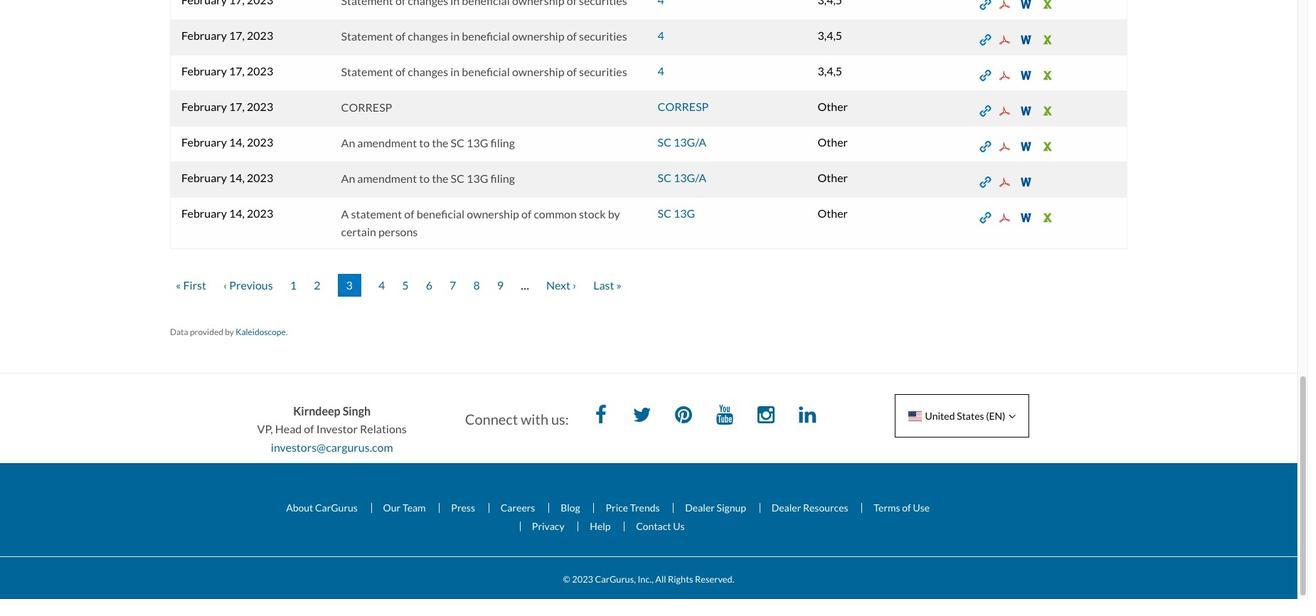 Task type: locate. For each thing, give the bounding box(es) containing it.
stock
[[579, 207, 606, 220]]

0 vertical spatial to
[[419, 136, 430, 149]]

0 vertical spatial february 17, 2023
[[181, 28, 273, 42]]

0 vertical spatial the
[[432, 136, 449, 149]]

sc 13g
[[658, 206, 696, 220]]

cargurus
[[315, 502, 358, 514]]

amendment
[[358, 136, 417, 149], [358, 171, 417, 185]]

9
[[497, 278, 504, 292]]

3 february 14, 2023 from the top
[[181, 206, 273, 220]]

us image
[[909, 411, 922, 421]]

ownership inside the a statement of beneficial ownership of common stock by certain persons
[[467, 207, 519, 220]]

the
[[432, 136, 449, 149], [432, 171, 449, 185]]

1 an amendment to the sc 13g filing from the top
[[341, 136, 515, 149]]

0 vertical spatial 14,
[[229, 135, 245, 149]]

dealer left "signup"
[[686, 502, 715, 514]]

0 vertical spatial filing
[[491, 136, 515, 149]]

2 february 17, 2023 from the top
[[181, 64, 273, 77]]

1 vertical spatial beneficial
[[462, 65, 510, 78]]

vp,
[[257, 422, 273, 436]]

2 an from the top
[[341, 171, 355, 185]]

1 vertical spatial the
[[432, 171, 449, 185]]

2 vertical spatial beneficial
[[417, 207, 465, 220]]

sc 13g/a link
[[658, 135, 707, 149], [658, 171, 707, 184]]

13g/a up sc 13g
[[674, 171, 707, 184]]

inc.,
[[638, 574, 654, 585]]

2 vertical spatial february 14, 2023
[[181, 206, 273, 220]]

linkedin image
[[794, 402, 822, 430]]

© 2023 cargurus, inc., all rights reserved.
[[563, 574, 735, 585]]

dealer left resources
[[772, 502, 802, 514]]

1 filing from the top
[[491, 136, 515, 149]]

1 vertical spatial an amendment to the sc 13g filing
[[341, 171, 515, 185]]

5 february from the top
[[181, 171, 227, 184]]

1 other from the top
[[818, 99, 848, 113]]

2 14, from the top
[[229, 171, 245, 184]]

sc 13g link
[[658, 206, 696, 220]]

about cargurus link
[[275, 502, 369, 514]]

1 vertical spatial amendment
[[358, 171, 417, 185]]

0 vertical spatial amendment
[[358, 136, 417, 149]]

terms of use link
[[862, 502, 942, 514]]

3,4,5 for the top 4 "link"
[[818, 28, 843, 42]]

about
[[286, 502, 313, 514]]

0 vertical spatial an
[[341, 136, 355, 149]]

relations
[[360, 422, 407, 436]]

0 vertical spatial in
[[451, 29, 460, 42]]

1 vertical spatial filing
[[491, 171, 515, 185]]

0 vertical spatial 13g/a
[[674, 135, 707, 149]]

2 vertical spatial 4
[[379, 278, 385, 292]]

2023
[[247, 28, 273, 42], [247, 64, 273, 77], [247, 99, 273, 113], [247, 135, 273, 149], [247, 171, 273, 184], [247, 206, 273, 220], [572, 574, 594, 585]]

of
[[396, 29, 406, 42], [567, 29, 577, 42], [396, 65, 406, 78], [567, 65, 577, 78], [404, 207, 415, 220], [522, 207, 532, 220], [304, 422, 314, 436], [903, 502, 912, 514]]

2 vertical spatial 13g
[[674, 206, 696, 220]]

8 link
[[474, 274, 480, 297]]

1 vertical spatial sc 13g/a link
[[658, 171, 707, 184]]

3 february from the top
[[181, 99, 227, 113]]

4 other from the top
[[818, 206, 848, 220]]

sc 13g/a down corresp link at the top of page
[[658, 135, 707, 149]]

cargurus,
[[595, 574, 636, 585]]

5
[[402, 278, 409, 292]]

facebook image
[[587, 402, 615, 430]]

1 amendment from the top
[[358, 136, 417, 149]]

1 vertical spatial sc 13g/a
[[658, 171, 707, 184]]

united
[[926, 410, 955, 422]]

1 vertical spatial changes
[[408, 65, 448, 78]]

by inside the a statement of beneficial ownership of common stock by certain persons
[[608, 207, 620, 220]]

terms
[[874, 502, 901, 514]]

sc 13g/a link up sc 13g
[[658, 171, 707, 184]]

3 other from the top
[[818, 171, 848, 184]]

0 vertical spatial 3,4,5
[[818, 28, 843, 42]]

2 the from the top
[[432, 171, 449, 185]]

1 february 17, 2023 from the top
[[181, 28, 273, 42]]

united states (en)
[[926, 410, 1006, 422]]

team
[[403, 502, 426, 514]]

sc 13g/a link down corresp link at the top of page
[[658, 135, 707, 149]]

3 17, from the top
[[229, 99, 245, 113]]

1 vertical spatial securities
[[579, 65, 627, 78]]

1 vertical spatial february 14, 2023
[[181, 171, 273, 184]]

4 link
[[658, 28, 665, 42], [658, 64, 665, 77], [379, 274, 385, 297]]

7
[[450, 278, 456, 292]]

by right provided
[[225, 327, 234, 337]]

2 link
[[314, 274, 321, 297]]

« first link
[[176, 274, 206, 297]]

0 vertical spatial ownership
[[512, 29, 565, 42]]

2 vertical spatial 17,
[[229, 99, 245, 113]]

dealer resources
[[772, 502, 849, 514]]

1 3,4,5 from the top
[[818, 28, 843, 42]]

reserved.
[[695, 574, 735, 585]]

9 link
[[497, 274, 504, 297]]

1 vertical spatial by
[[225, 327, 234, 337]]

trends
[[630, 502, 660, 514]]

4 february from the top
[[181, 135, 227, 149]]

an amendment to the sc 13g filing
[[341, 136, 515, 149], [341, 171, 515, 185]]

us
[[673, 520, 685, 532]]

1 vertical spatial an
[[341, 171, 355, 185]]

1 sc 13g/a from the top
[[658, 135, 707, 149]]

1 securities from the top
[[579, 29, 627, 42]]

0 vertical spatial statement of changes in beneficial ownership of securities
[[341, 29, 627, 42]]

singh
[[343, 404, 371, 418]]

0 vertical spatial 4 link
[[658, 28, 665, 42]]

‹ previous
[[224, 278, 273, 292]]

0 vertical spatial securities
[[579, 29, 627, 42]]

1 dealer from the left
[[686, 502, 715, 514]]

0 vertical spatial sc 13g/a link
[[658, 135, 707, 149]]

contact us link
[[624, 520, 696, 532]]

last
[[594, 278, 614, 292]]

5 link
[[402, 274, 409, 297]]

13g/a down corresp link at the top of page
[[674, 135, 707, 149]]

1 vertical spatial in
[[451, 65, 460, 78]]

dealer resources link
[[760, 502, 860, 514]]

kaleidoscope
[[236, 327, 286, 337]]

1 horizontal spatial by
[[608, 207, 620, 220]]

2 vertical spatial 14,
[[229, 206, 245, 220]]

2 securities from the top
[[579, 65, 627, 78]]

1 vertical spatial 3,4,5
[[818, 64, 843, 77]]

1 vertical spatial 14,
[[229, 171, 245, 184]]

2 3,4,5 from the top
[[818, 64, 843, 77]]

to for 1st sc 13g/a link from the top of the page
[[419, 136, 430, 149]]

4
[[658, 28, 665, 42], [658, 64, 665, 77], [379, 278, 385, 292]]

help link
[[578, 520, 622, 532]]

changes
[[408, 29, 448, 42], [408, 65, 448, 78]]

0 vertical spatial 17,
[[229, 28, 245, 42]]

1 vertical spatial 13g/a
[[674, 171, 707, 184]]

february 17, 2023
[[181, 28, 273, 42], [181, 64, 273, 77], [181, 99, 273, 113]]

united states (en) button
[[896, 395, 1030, 438]]

1 vertical spatial statement of changes in beneficial ownership of securities
[[341, 65, 627, 78]]

2 vertical spatial ownership
[[467, 207, 519, 220]]

(en)
[[987, 410, 1006, 422]]

0 horizontal spatial dealer
[[686, 502, 715, 514]]

1 horizontal spatial dealer
[[772, 502, 802, 514]]

2 in from the top
[[451, 65, 460, 78]]

4 for the bottommost 4 "link"
[[379, 278, 385, 292]]

6
[[426, 278, 433, 292]]

ownership
[[512, 29, 565, 42], [512, 65, 565, 78], [467, 207, 519, 220]]

2 vertical spatial 4 link
[[379, 274, 385, 297]]

0 vertical spatial beneficial
[[462, 29, 510, 42]]

0 vertical spatial february 14, 2023
[[181, 135, 273, 149]]

by right 'stock'
[[608, 207, 620, 220]]

1 vertical spatial 4
[[658, 64, 665, 77]]

»
[[617, 278, 622, 292]]

statement
[[341, 29, 393, 42], [341, 65, 393, 78]]

1 vertical spatial statement
[[341, 65, 393, 78]]

0 vertical spatial changes
[[408, 29, 448, 42]]

statement of changes in beneficial ownership of securities
[[341, 29, 627, 42], [341, 65, 627, 78]]

1 vertical spatial february 17, 2023
[[181, 64, 273, 77]]

2 other from the top
[[818, 135, 848, 149]]

1 17, from the top
[[229, 28, 245, 42]]

0 vertical spatial an amendment to the sc 13g filing
[[341, 136, 515, 149]]

youtube image
[[711, 402, 739, 430]]

blog link
[[549, 502, 592, 514]]

13g/a
[[674, 135, 707, 149], [674, 171, 707, 184]]

2 vertical spatial february 17, 2023
[[181, 99, 273, 113]]

1 vertical spatial 17,
[[229, 64, 245, 77]]

2 to from the top
[[419, 171, 430, 185]]

filing
[[491, 136, 515, 149], [491, 171, 515, 185]]

©
[[563, 574, 571, 585]]

2 17, from the top
[[229, 64, 245, 77]]

1 in from the top
[[451, 29, 460, 42]]

beneficial for middle 4 "link"
[[462, 65, 510, 78]]

by
[[608, 207, 620, 220], [225, 327, 234, 337]]

contact
[[636, 520, 671, 532]]

0 vertical spatial 4
[[658, 28, 665, 42]]

0 vertical spatial statement
[[341, 29, 393, 42]]

sc 13g/a up sc 13g
[[658, 171, 707, 184]]

« first
[[176, 278, 206, 292]]

a statement of beneficial ownership of common stock by certain persons
[[341, 207, 620, 239]]

3,4,5 for middle 4 "link"
[[818, 64, 843, 77]]

next
[[546, 278, 571, 292]]

3 link
[[338, 274, 361, 297]]

1 vertical spatial to
[[419, 171, 430, 185]]

1 to from the top
[[419, 136, 430, 149]]

1 vertical spatial ownership
[[512, 65, 565, 78]]

.
[[286, 327, 288, 337]]

0 vertical spatial by
[[608, 207, 620, 220]]

2 dealer from the left
[[772, 502, 802, 514]]

terms of use privacy
[[532, 502, 930, 532]]

data provided by kaleidoscope .
[[170, 327, 288, 337]]

february
[[181, 28, 227, 42], [181, 64, 227, 77], [181, 99, 227, 113], [181, 135, 227, 149], [181, 171, 227, 184], [181, 206, 227, 220]]

0 vertical spatial sc 13g/a
[[658, 135, 707, 149]]

dealer
[[686, 502, 715, 514], [772, 502, 802, 514]]

1 14, from the top
[[229, 135, 245, 149]]



Task type: describe. For each thing, give the bounding box(es) containing it.
us:
[[551, 411, 569, 428]]

1
[[290, 278, 297, 292]]

dealer signup
[[686, 502, 747, 514]]

use
[[913, 502, 930, 514]]

0 horizontal spatial corresp
[[341, 100, 392, 114]]

3
[[346, 278, 353, 292]]

2
[[314, 278, 321, 292]]

«
[[176, 278, 181, 292]]

our team
[[383, 502, 426, 514]]

2 13g/a from the top
[[674, 171, 707, 184]]

price trends link
[[594, 502, 672, 514]]

‹ previous link
[[224, 274, 273, 297]]

2 an amendment to the sc 13g filing from the top
[[341, 171, 515, 185]]

head
[[275, 422, 302, 436]]

1 vertical spatial 4 link
[[658, 64, 665, 77]]

twitter image
[[628, 402, 657, 430]]

dealer signup link
[[673, 502, 758, 514]]

investor
[[317, 422, 358, 436]]

privacy link
[[520, 520, 576, 532]]

data
[[170, 327, 188, 337]]

kirndeep singh vp, head of investor relations investors@cargurus.com
[[257, 404, 407, 454]]

resources
[[803, 502, 849, 514]]

7 link
[[450, 274, 456, 297]]

to for first sc 13g/a link from the bottom
[[419, 171, 430, 185]]

connect
[[465, 411, 518, 428]]

1 sc 13g/a link from the top
[[658, 135, 707, 149]]

2 sc 13g/a link from the top
[[658, 171, 707, 184]]

first
[[183, 278, 206, 292]]

1 february 14, 2023 from the top
[[181, 135, 273, 149]]

4 for the top 4 "link"
[[658, 28, 665, 42]]

investors@cargurus.com link
[[271, 441, 393, 454]]

instagram image
[[752, 402, 781, 430]]

connect with us:
[[465, 411, 569, 428]]

2 statement of changes in beneficial ownership of securities from the top
[[341, 65, 627, 78]]

8
[[474, 278, 480, 292]]

careers link
[[489, 502, 547, 514]]

2 sc 13g/a from the top
[[658, 171, 707, 184]]

of inside kirndeep singh vp, head of investor relations investors@cargurus.com
[[304, 422, 314, 436]]

1 the from the top
[[432, 136, 449, 149]]

with
[[521, 411, 549, 428]]

rights
[[668, 574, 694, 585]]

2 february 14, 2023 from the top
[[181, 171, 273, 184]]

contact us
[[636, 520, 685, 532]]

dealer for dealer signup
[[686, 502, 715, 514]]

investors@cargurus.com
[[271, 441, 393, 454]]

kirndeep
[[293, 404, 341, 418]]

our
[[383, 502, 401, 514]]

1 february from the top
[[181, 28, 227, 42]]

2 statement from the top
[[341, 65, 393, 78]]

6 february from the top
[[181, 206, 227, 220]]

‹
[[224, 278, 227, 292]]

3 february 17, 2023 from the top
[[181, 99, 273, 113]]

1 vertical spatial 13g
[[467, 171, 489, 185]]

last »
[[594, 278, 622, 292]]

›
[[573, 278, 577, 292]]

help
[[590, 520, 611, 532]]

2 amendment from the top
[[358, 171, 417, 185]]

corresp link
[[658, 99, 709, 113]]

3 14, from the top
[[229, 206, 245, 220]]

1 horizontal spatial corresp
[[658, 99, 709, 113]]

press
[[451, 502, 475, 514]]

2 filing from the top
[[491, 171, 515, 185]]

states
[[957, 410, 985, 422]]

2 changes from the top
[[408, 65, 448, 78]]

kaleidoscope link
[[236, 327, 286, 337]]

signup
[[717, 502, 747, 514]]

price
[[606, 502, 628, 514]]

beneficial inside the a statement of beneficial ownership of common stock by certain persons
[[417, 207, 465, 220]]

2 february from the top
[[181, 64, 227, 77]]

statement
[[351, 207, 402, 220]]

0 horizontal spatial by
[[225, 327, 234, 337]]

dealer for dealer resources
[[772, 502, 802, 514]]

previous
[[229, 278, 273, 292]]

all
[[656, 574, 667, 585]]

0 vertical spatial 13g
[[467, 136, 489, 149]]

provided
[[190, 327, 223, 337]]

1 statement from the top
[[341, 29, 393, 42]]

4 for middle 4 "link"
[[658, 64, 665, 77]]

pinterest image
[[670, 402, 698, 430]]

connect with us element
[[465, 402, 833, 430]]

price trends
[[606, 502, 660, 514]]

…
[[521, 278, 529, 292]]

a
[[341, 207, 349, 220]]

last » link
[[594, 274, 622, 297]]

1 statement of changes in beneficial ownership of securities from the top
[[341, 29, 627, 42]]

common
[[534, 207, 577, 220]]

6 link
[[426, 274, 433, 297]]

1 an from the top
[[341, 136, 355, 149]]

about cargurus
[[286, 502, 358, 514]]

beneficial for the top 4 "link"
[[462, 29, 510, 42]]

1 13g/a from the top
[[674, 135, 707, 149]]

our team link
[[371, 502, 437, 514]]

careers
[[501, 502, 536, 514]]

persons
[[379, 225, 418, 239]]

blog
[[561, 502, 581, 514]]

press link
[[439, 502, 487, 514]]

1 changes from the top
[[408, 29, 448, 42]]

of inside terms of use privacy
[[903, 502, 912, 514]]

1 link
[[290, 274, 297, 297]]



Task type: vqa. For each thing, say whether or not it's contained in the screenshot.
Form 10-K link
no



